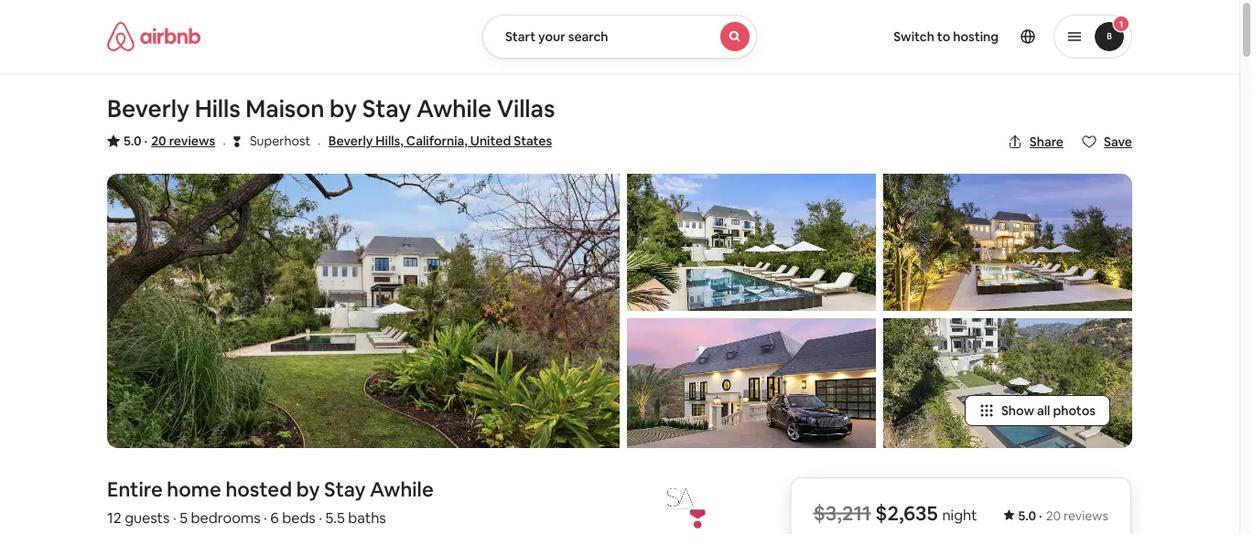 Task type: describe. For each thing, give the bounding box(es) containing it.
your
[[539, 28, 566, 45]]

20 reviews button
[[151, 132, 215, 150]]

california,
[[407, 133, 468, 149]]

· left 6
[[264, 509, 267, 528]]

0 vertical spatial 20
[[151, 133, 166, 149]]

entire home hosted by stay awhile 12 guests · 5 bedrooms · 6 beds · 5.5 baths
[[107, 477, 434, 528]]

switch to hosting link
[[883, 17, 1010, 56]]

Start your search search field
[[483, 15, 757, 59]]

· left 20 reviews button
[[144, 133, 148, 149]]

󰀃
[[233, 132, 241, 150]]

· right night
[[1040, 508, 1043, 525]]

0 vertical spatial 5.0 · 20 reviews
[[124, 133, 215, 149]]

5.5
[[326, 509, 345, 528]]

zero edge pool area, sun deck, and jacuzzi along sunbathing lounge overlooking beautiful beverly hills. image
[[884, 319, 1133, 449]]

share
[[1030, 134, 1064, 150]]

$3,211
[[814, 501, 872, 527]]

backyard view of this gorgeous chateau featuring lush california greenery and a zero-edge pool and lounge area. image
[[884, 174, 1133, 311]]

classic and clean french architecture accents this amazing outside enjoyment area. image
[[627, 174, 877, 311]]

by for stay awhile
[[297, 477, 320, 503]]

· left 󰀃
[[223, 133, 226, 152]]

by for stay
[[330, 93, 357, 124]]

show all photos button
[[965, 396, 1111, 427]]

hosting
[[954, 28, 999, 45]]

5
[[180, 509, 188, 528]]

show
[[1002, 403, 1035, 419]]

beds
[[282, 509, 316, 528]]

· inside · beverly hills, california, united states
[[318, 133, 321, 152]]

share button
[[1001, 126, 1072, 158]]

the california greenery is perfection alongside this french chateau. image
[[107, 174, 620, 449]]

expansive driveway leading up to this picturesque french style chateau in beverly hills, california image
[[627, 319, 877, 449]]

hosted
[[226, 477, 292, 503]]

guests
[[125, 509, 170, 528]]

$3,211 $2,635 night
[[814, 501, 978, 527]]

switch
[[894, 28, 935, 45]]

6
[[270, 509, 279, 528]]

1 vertical spatial 5.0
[[1019, 508, 1037, 525]]

profile element
[[779, 0, 1133, 73]]

save button
[[1075, 126, 1140, 158]]

1 button
[[1054, 15, 1133, 59]]

0 vertical spatial reviews
[[169, 133, 215, 149]]



Task type: vqa. For each thing, say whether or not it's contained in the screenshot.
the bottommost reviews
yes



Task type: locate. For each thing, give the bounding box(es) containing it.
show all photos
[[1002, 403, 1096, 419]]

1 vertical spatial beverly
[[329, 133, 373, 149]]

states
[[514, 133, 553, 149]]

hills,
[[376, 133, 404, 149]]

baths
[[348, 509, 386, 528]]

start your search
[[506, 28, 609, 45]]

1 vertical spatial by
[[297, 477, 320, 503]]

1 vertical spatial 20
[[1047, 508, 1062, 525]]

1 horizontal spatial beverly
[[329, 133, 373, 149]]

1 horizontal spatial 20
[[1047, 508, 1062, 525]]

awhile
[[417, 93, 492, 124]]

start
[[506, 28, 536, 45]]

maison
[[246, 93, 325, 124]]

by inside entire home hosted by stay awhile 12 guests · 5 bedrooms · 6 beds · 5.5 baths
[[297, 477, 320, 503]]

0 horizontal spatial 5.0
[[124, 133, 142, 149]]

0 horizontal spatial beverly
[[107, 93, 190, 124]]

0 vertical spatial 5.0
[[124, 133, 142, 149]]

0 vertical spatial by
[[330, 93, 357, 124]]

0 horizontal spatial reviews
[[169, 133, 215, 149]]

· left 5.5
[[319, 509, 322, 528]]

by left 'stay'
[[330, 93, 357, 124]]

1
[[1120, 18, 1124, 30]]

by up beds at the bottom left of the page
[[297, 477, 320, 503]]

beverly inside · beverly hills, california, united states
[[329, 133, 373, 149]]

20
[[151, 133, 166, 149], [1047, 508, 1062, 525]]

1 vertical spatial 5.0 · 20 reviews
[[1019, 508, 1109, 525]]

stay awhile is a superhost. learn more about stay awhile. image
[[654, 478, 706, 529], [654, 478, 706, 529]]

beverly up 20 reviews button
[[107, 93, 190, 124]]

· left 5
[[173, 509, 177, 528]]

1 horizontal spatial reviews
[[1064, 508, 1109, 525]]

beverly hills, california, united states button
[[329, 130, 553, 152]]

·
[[144, 133, 148, 149], [223, 133, 226, 152], [318, 133, 321, 152], [1040, 508, 1043, 525], [173, 509, 177, 528], [264, 509, 267, 528], [319, 509, 322, 528]]

beverly
[[107, 93, 190, 124], [329, 133, 373, 149]]

5.0 · 20 reviews
[[124, 133, 215, 149], [1019, 508, 1109, 525]]

stay awhile
[[324, 477, 434, 503]]

1 horizontal spatial by
[[330, 93, 357, 124]]

1 horizontal spatial 5.0
[[1019, 508, 1037, 525]]

all
[[1038, 403, 1051, 419]]

switch to hosting
[[894, 28, 999, 45]]

0 horizontal spatial 5.0 · 20 reviews
[[124, 133, 215, 149]]

$2,635
[[876, 501, 939, 527]]

superhost
[[250, 133, 311, 149]]

entire
[[107, 477, 163, 503]]

beverly hills maison by stay awhile villas
[[107, 93, 555, 124]]

united
[[471, 133, 511, 149]]

beverly down beverly hills maison by stay awhile villas
[[329, 133, 373, 149]]

to
[[938, 28, 951, 45]]

5.0
[[124, 133, 142, 149], [1019, 508, 1037, 525]]

1 horizontal spatial 5.0 · 20 reviews
[[1019, 508, 1109, 525]]

1 vertical spatial reviews
[[1064, 508, 1109, 525]]

search
[[569, 28, 609, 45]]

by
[[330, 93, 357, 124], [297, 477, 320, 503]]

0 vertical spatial beverly
[[107, 93, 190, 124]]

bedrooms
[[191, 509, 261, 528]]

home
[[167, 477, 221, 503]]

0 horizontal spatial 20
[[151, 133, 166, 149]]

hills
[[195, 93, 241, 124]]

0 horizontal spatial by
[[297, 477, 320, 503]]

stay
[[363, 93, 412, 124]]

save
[[1105, 134, 1133, 150]]

night
[[943, 507, 978, 525]]

reviews
[[169, 133, 215, 149], [1064, 508, 1109, 525]]

12
[[107, 509, 121, 528]]

5.0 right night
[[1019, 508, 1037, 525]]

· beverly hills, california, united states
[[318, 133, 553, 152]]

· down beverly hills maison by stay awhile villas
[[318, 133, 321, 152]]

5.0 left 20 reviews button
[[124, 133, 142, 149]]

villas
[[497, 93, 555, 124]]

start your search button
[[483, 15, 757, 59]]

photos
[[1054, 403, 1096, 419]]



